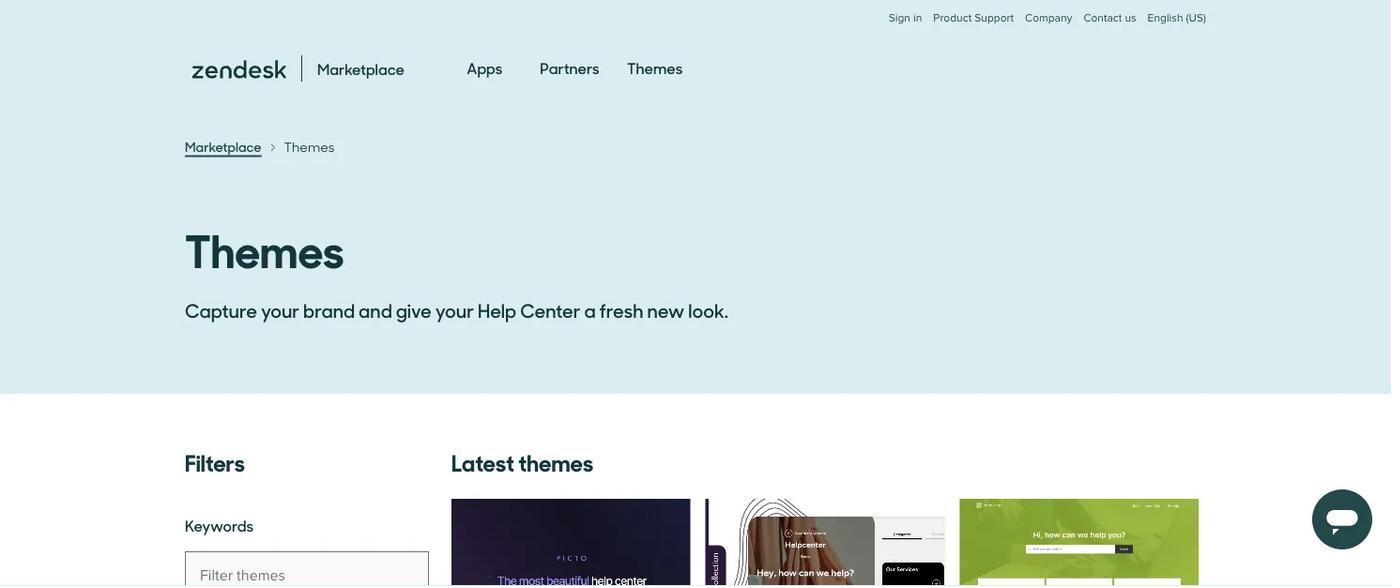 Task type: vqa. For each thing, say whether or not it's contained in the screenshot.
the Contact
yes



Task type: locate. For each thing, give the bounding box(es) containing it.
marketplace
[[185, 137, 261, 155]]

contact us
[[1084, 11, 1137, 24]]

1 horizontal spatial your
[[435, 297, 474, 323]]

sign in link
[[889, 11, 922, 24]]

center
[[520, 297, 581, 323]]

product support link
[[934, 11, 1014, 24]]

themes right "marketplace" link
[[284, 138, 335, 155]]

your
[[261, 297, 300, 323], [435, 297, 474, 323]]

None search field
[[185, 552, 429, 587]]

fresh
[[600, 297, 644, 323]]

Filter themes search field
[[185, 552, 429, 587]]

themes
[[627, 57, 683, 78], [284, 138, 335, 155], [185, 215, 344, 281]]

brand
[[303, 297, 355, 323]]

partners
[[540, 57, 600, 78]]

in
[[914, 11, 922, 24]]

a
[[584, 297, 596, 323]]

themes down global-navigation-secondary element
[[627, 57, 683, 78]]

english
[[1148, 11, 1184, 24]]

and
[[359, 297, 392, 323]]

partners link
[[540, 41, 600, 96]]

your right give
[[435, 297, 474, 323]]

themes link
[[627, 41, 683, 96]]

themes up capture
[[185, 215, 344, 281]]

apps
[[467, 57, 503, 78]]

english (us) link
[[1148, 11, 1207, 43]]

contact
[[1084, 11, 1122, 24]]

product support
[[934, 11, 1014, 24]]

sign in
[[889, 11, 922, 24]]

your left brand
[[261, 297, 300, 323]]

zendesk image
[[192, 60, 286, 79]]

global-navigation-secondary element
[[185, 0, 1207, 43]]

give
[[396, 297, 432, 323]]

english (us)
[[1148, 11, 1207, 24]]

capture your brand and give your help center a fresh new look.
[[185, 297, 729, 323]]

0 horizontal spatial your
[[261, 297, 300, 323]]

marketplace link
[[185, 137, 261, 157]]



Task type: describe. For each thing, give the bounding box(es) containing it.
filters
[[185, 446, 245, 478]]

2 your from the left
[[435, 297, 474, 323]]

1 vertical spatial themes
[[284, 138, 335, 155]]

0 vertical spatial themes
[[627, 57, 683, 78]]

look.
[[688, 297, 729, 323]]

contact us link
[[1084, 11, 1137, 24]]

us
[[1125, 11, 1137, 24]]

themes
[[519, 446, 594, 478]]

keywords
[[185, 515, 254, 536]]

support
[[975, 11, 1014, 24]]

new
[[647, 297, 685, 323]]

sign
[[889, 11, 911, 24]]

latest themes
[[452, 446, 594, 478]]

(us)
[[1186, 11, 1207, 24]]

apps link
[[467, 41, 503, 96]]

1 your from the left
[[261, 297, 300, 323]]

capture
[[185, 297, 257, 323]]

latest
[[452, 446, 514, 478]]

product
[[934, 11, 972, 24]]

company
[[1025, 11, 1073, 24]]

company link
[[1025, 11, 1073, 43]]

help
[[478, 297, 517, 323]]

2 vertical spatial themes
[[185, 215, 344, 281]]



